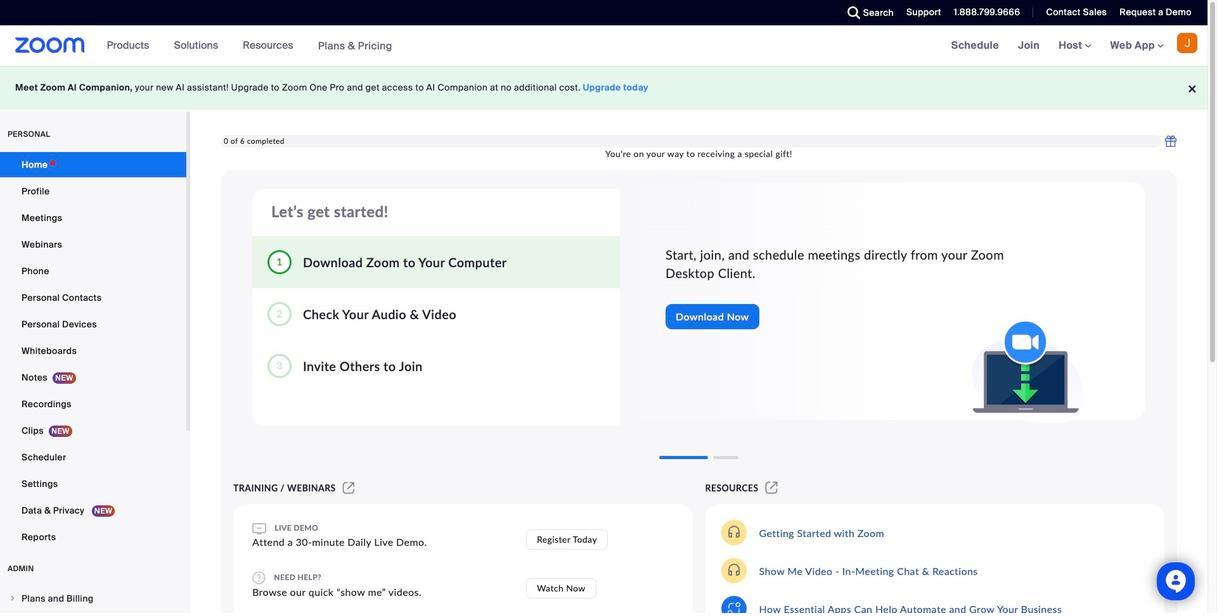 Task type: describe. For each thing, give the bounding box(es) containing it.
meetings navigation
[[942, 25, 1208, 67]]

zoom logo image
[[15, 37, 85, 53]]

profile picture image
[[1177, 33, 1198, 53]]



Task type: vqa. For each thing, say whether or not it's contained in the screenshot.
Zoom Logo
yes



Task type: locate. For each thing, give the bounding box(es) containing it.
menu item
[[0, 587, 186, 611]]

window new image
[[341, 483, 356, 494], [764, 483, 780, 494]]

right image
[[9, 595, 16, 603]]

footer
[[0, 66, 1208, 110]]

personal menu menu
[[0, 152, 186, 552]]

banner
[[0, 25, 1208, 67]]

1 horizontal spatial window new image
[[764, 483, 780, 494]]

1 window new image from the left
[[341, 483, 356, 494]]

product information navigation
[[97, 25, 402, 67]]

2 window new image from the left
[[764, 483, 780, 494]]

0 horizontal spatial window new image
[[341, 483, 356, 494]]



